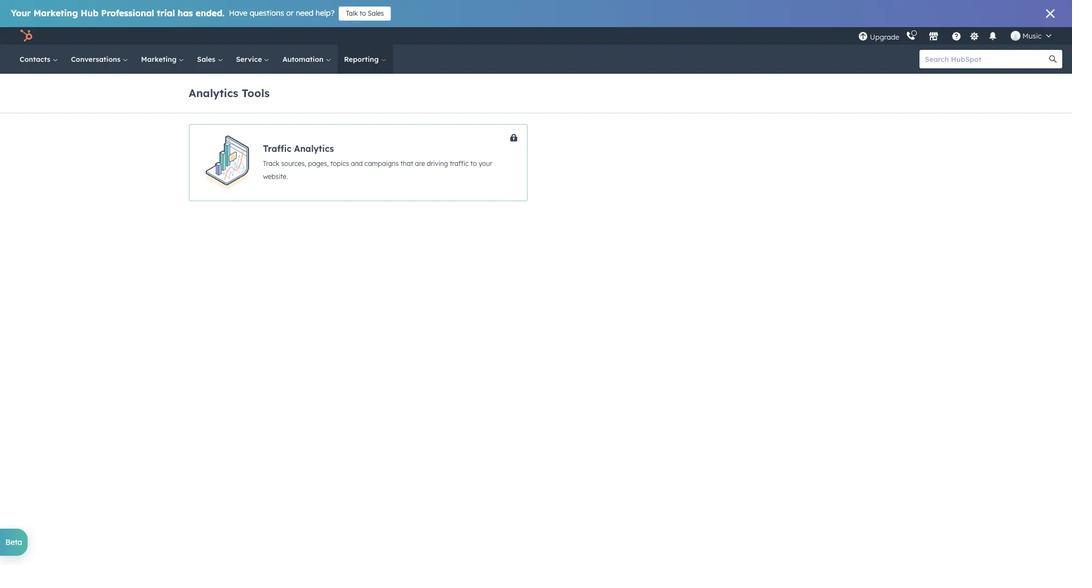 Task type: vqa. For each thing, say whether or not it's contained in the screenshot.
to to the right
yes



Task type: describe. For each thing, give the bounding box(es) containing it.
help?
[[316, 8, 335, 18]]

upgrade image
[[859, 32, 868, 42]]

your marketing hub professional trial has ended. have questions or need help?
[[11, 8, 335, 18]]

beta
[[5, 538, 22, 548]]

automation link
[[276, 45, 338, 74]]

trial
[[157, 8, 175, 18]]

to inside 'traffic analytics track sources, pages, topics and campaigns that are driving traffic to your website.'
[[471, 160, 477, 168]]

upgrade
[[871, 32, 900, 41]]

search button
[[1044, 50, 1063, 68]]

0 horizontal spatial marketing
[[34, 8, 78, 18]]

has
[[178, 8, 193, 18]]

contacts link
[[13, 45, 64, 74]]

your
[[11, 8, 31, 18]]

service
[[236, 55, 264, 64]]

marketplaces image
[[929, 32, 939, 42]]

hubspot image
[[20, 29, 33, 42]]

analytics tools
[[189, 86, 270, 100]]

analytics inside 'traffic analytics track sources, pages, topics and campaigns that are driving traffic to your website.'
[[294, 143, 334, 154]]

search image
[[1050, 55, 1057, 63]]

driving
[[427, 160, 448, 168]]

hub
[[81, 8, 98, 18]]

notifications button
[[984, 27, 1002, 45]]

close image
[[1047, 9, 1055, 18]]

conversations
[[71, 55, 123, 64]]

sales inside button
[[368, 9, 384, 17]]

1 vertical spatial marketing
[[141, 55, 179, 64]]

music
[[1023, 32, 1042, 40]]

ended.
[[196, 8, 225, 18]]

help image
[[952, 32, 962, 42]]

questions
[[250, 8, 284, 18]]

topics
[[331, 160, 349, 168]]

sources,
[[281, 160, 306, 168]]

calling icon image
[[906, 32, 916, 41]]

contacts
[[20, 55, 53, 64]]

calling icon button
[[902, 29, 920, 43]]

talk to sales
[[346, 9, 384, 17]]



Task type: locate. For each thing, give the bounding box(es) containing it.
0 vertical spatial to
[[360, 9, 366, 17]]

talk to sales button
[[339, 7, 391, 21]]

to inside talk to sales button
[[360, 9, 366, 17]]

0 vertical spatial marketing
[[34, 8, 78, 18]]

marketing down the trial
[[141, 55, 179, 64]]

1 horizontal spatial sales
[[368, 9, 384, 17]]

marketing link
[[135, 45, 191, 74]]

and
[[351, 160, 363, 168]]

traffic
[[263, 143, 292, 154]]

menu
[[857, 27, 1060, 45]]

reporting link
[[338, 45, 393, 74]]

menu containing music
[[857, 27, 1060, 45]]

traffic analytics track sources, pages, topics and campaigns that are driving traffic to your website.
[[263, 143, 493, 181]]

professional
[[101, 8, 154, 18]]

marketing left hub on the top of the page
[[34, 8, 78, 18]]

sales right talk
[[368, 9, 384, 17]]

track
[[263, 160, 280, 168]]

greg robinson image
[[1011, 31, 1021, 41]]

1 vertical spatial analytics
[[294, 143, 334, 154]]

music button
[[1005, 27, 1059, 45]]

analytics up the pages,
[[294, 143, 334, 154]]

0 horizontal spatial analytics
[[189, 86, 238, 100]]

your
[[479, 160, 493, 168]]

0 vertical spatial analytics
[[189, 86, 238, 100]]

to
[[360, 9, 366, 17], [471, 160, 477, 168]]

analytics down sales link
[[189, 86, 238, 100]]

marketplaces button
[[923, 27, 945, 45]]

1 horizontal spatial analytics
[[294, 143, 334, 154]]

automation
[[283, 55, 326, 64]]

reporting
[[344, 55, 381, 64]]

sales up 'analytics tools'
[[197, 55, 218, 64]]

traffic
[[450, 160, 469, 168]]

1 vertical spatial sales
[[197, 55, 218, 64]]

0 vertical spatial sales
[[368, 9, 384, 17]]

service link
[[230, 45, 276, 74]]

0 horizontal spatial to
[[360, 9, 366, 17]]

marketing
[[34, 8, 78, 18], [141, 55, 179, 64]]

None checkbox
[[189, 124, 528, 201]]

Search HubSpot search field
[[920, 50, 1053, 68]]

that
[[401, 160, 413, 168]]

hubspot link
[[13, 29, 41, 42]]

conversations link
[[64, 45, 135, 74]]

have
[[229, 8, 248, 18]]

sales
[[368, 9, 384, 17], [197, 55, 218, 64]]

need
[[296, 8, 314, 18]]

or
[[286, 8, 294, 18]]

to right talk
[[360, 9, 366, 17]]

are
[[415, 160, 425, 168]]

analytics
[[189, 86, 238, 100], [294, 143, 334, 154]]

1 horizontal spatial marketing
[[141, 55, 179, 64]]

tools
[[242, 86, 270, 100]]

0 horizontal spatial sales
[[197, 55, 218, 64]]

settings link
[[968, 30, 982, 42]]

campaigns
[[365, 160, 399, 168]]

settings image
[[970, 32, 980, 42]]

website.
[[263, 173, 288, 181]]

help button
[[948, 27, 966, 45]]

talk
[[346, 9, 358, 17]]

pages,
[[308, 160, 329, 168]]

1 vertical spatial to
[[471, 160, 477, 168]]

none checkbox containing traffic analytics
[[189, 124, 528, 201]]

beta button
[[0, 530, 28, 557]]

notifications image
[[988, 32, 998, 42]]

sales link
[[191, 45, 230, 74]]

1 horizontal spatial to
[[471, 160, 477, 168]]

to left your
[[471, 160, 477, 168]]



